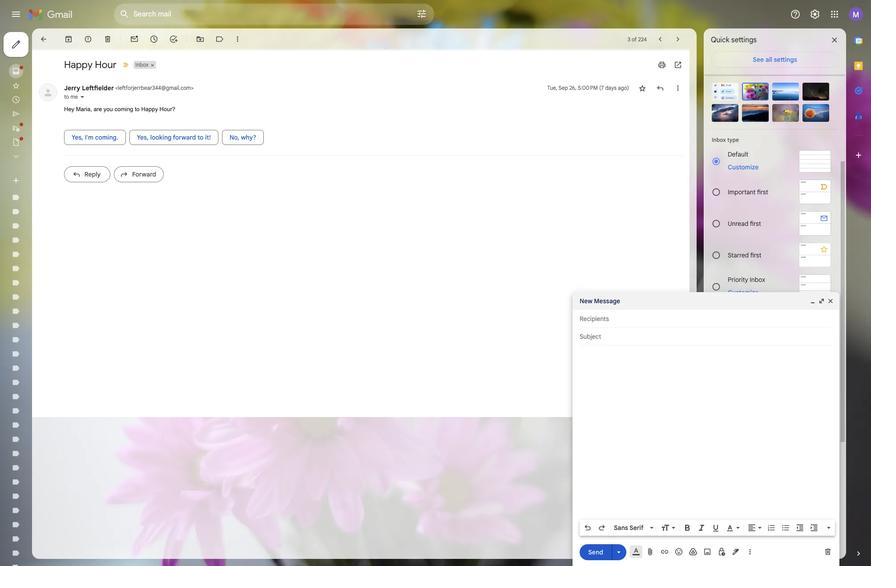 Task type: vqa. For each thing, say whether or not it's contained in the screenshot.
Search mail image
yes



Task type: locate. For each thing, give the bounding box(es) containing it.
show details image
[[80, 94, 85, 100]]

send button
[[580, 545, 612, 561]]

settings right 'quick'
[[732, 36, 757, 45]]

new message dialog
[[573, 292, 840, 567]]

coming.
[[95, 133, 118, 141]]

formatting options toolbar
[[580, 520, 836, 536]]

hey maria, are you coming to happy hour?
[[64, 106, 175, 113]]

reading pane element
[[713, 345, 831, 352]]

Not starred checkbox
[[638, 84, 647, 93]]

tab list
[[847, 28, 872, 535]]

italic ‪(⌘i)‬ image
[[698, 524, 707, 533]]

inbox right priority at the right of page
[[750, 276, 766, 284]]

1 vertical spatial to
[[135, 106, 140, 113]]

yes, left looking
[[137, 133, 149, 141]]

to left the it!
[[198, 133, 204, 141]]

1 horizontal spatial happy
[[141, 106, 158, 113]]

first right starred
[[751, 251, 762, 259]]

pop out image
[[819, 298, 826, 305]]

settings right the all
[[774, 56, 798, 64]]

move to image
[[196, 35, 205, 44]]

0 vertical spatial first
[[758, 188, 769, 196]]

quick settings element
[[711, 36, 757, 52]]

navigation
[[0, 28, 107, 567]]

2 vertical spatial first
[[751, 251, 762, 259]]

no, why? button
[[222, 130, 264, 145]]

224
[[639, 36, 647, 43]]

2 horizontal spatial inbox
[[750, 276, 766, 284]]

yes, for yes, i'm coming.
[[72, 133, 83, 141]]

leftforjerrbear344@gmail.com
[[118, 85, 191, 91]]

see all settings button
[[711, 52, 840, 68]]

to right coming
[[135, 106, 140, 113]]

inbox
[[135, 61, 149, 68], [712, 137, 726, 143], [750, 276, 766, 284]]

why?
[[241, 133, 256, 141]]

3 of 224
[[628, 36, 647, 43]]

2 vertical spatial to
[[198, 133, 204, 141]]

yes, left i'm
[[72, 133, 83, 141]]

0 horizontal spatial inbox
[[135, 61, 149, 68]]

first right the important
[[758, 188, 769, 196]]

not starred image
[[638, 84, 647, 93]]

0 vertical spatial inbox
[[135, 61, 149, 68]]

yes, for yes, looking forward to it!
[[137, 133, 149, 141]]

pane
[[735, 345, 748, 352]]

jerry leftfielder < leftforjerrbear344@gmail.com >
[[64, 84, 194, 92]]

minimize image
[[810, 298, 817, 305]]

first
[[758, 188, 769, 196], [750, 220, 762, 228], [751, 251, 762, 259]]

1 vertical spatial first
[[750, 220, 762, 228]]

(7
[[600, 85, 604, 91]]

to
[[64, 93, 69, 100], [135, 106, 140, 113], [198, 133, 204, 141]]

leftfielder
[[82, 84, 114, 92]]

inbox left type
[[712, 137, 726, 143]]

happy
[[64, 59, 93, 71], [141, 106, 158, 113]]

priority inbox
[[728, 276, 766, 284]]

2 yes, from the left
[[137, 133, 149, 141]]

1 horizontal spatial yes,
[[137, 133, 149, 141]]

1 horizontal spatial inbox
[[712, 137, 726, 143]]

reading pane
[[713, 345, 748, 352]]

0 horizontal spatial settings
[[732, 36, 757, 45]]

starred first
[[728, 251, 762, 259]]

important first
[[728, 188, 769, 196]]

theme
[[712, 69, 730, 75]]

None search field
[[114, 4, 435, 25]]

1 vertical spatial happy
[[141, 106, 158, 113]]

forward
[[173, 133, 196, 141]]

0 vertical spatial settings
[[732, 36, 757, 45]]

indent less ‪(⌘[)‬ image
[[796, 524, 805, 533]]

yes, looking forward to it! button
[[129, 130, 219, 145]]

yes,
[[72, 133, 83, 141], [137, 133, 149, 141]]

0 horizontal spatial yes,
[[72, 133, 83, 141]]

<
[[115, 85, 118, 91]]

recipients
[[580, 315, 609, 323]]

0 horizontal spatial happy
[[64, 59, 93, 71]]

archive image
[[64, 35, 73, 44]]

i'm
[[85, 133, 94, 141]]

numbered list ‪(⌘⇧7)‬ image
[[768, 524, 776, 533]]

to left me
[[64, 93, 69, 100]]

first right unread on the right of the page
[[750, 220, 762, 228]]

gmail image
[[28, 5, 77, 23]]

tue, sep 26, 5:00 pm (7 days ago) cell
[[548, 84, 629, 93]]

newer image
[[656, 35, 665, 44]]

inbox for inbox type
[[712, 137, 726, 143]]

inbox inside button
[[135, 61, 149, 68]]

yes, inside button
[[72, 133, 83, 141]]

me
[[70, 93, 78, 100]]

happy left the hour?
[[141, 106, 158, 113]]

1 vertical spatial inbox
[[712, 137, 726, 143]]

sep
[[559, 85, 568, 91]]

search mail image
[[117, 6, 133, 22]]

1 vertical spatial settings
[[774, 56, 798, 64]]

no,
[[230, 133, 240, 141]]

1 horizontal spatial settings
[[774, 56, 798, 64]]

0 vertical spatial happy
[[64, 59, 93, 71]]

customize button
[[723, 162, 764, 173]]

bulleted list ‪(⌘⇧8)‬ image
[[782, 524, 791, 533]]

yes, looking forward to it!
[[137, 133, 211, 141]]

add to tasks image
[[169, 35, 178, 44]]

main menu image
[[11, 9, 21, 20]]

priority
[[728, 276, 749, 284]]

0 horizontal spatial to
[[64, 93, 69, 100]]

inbox type
[[712, 137, 739, 143]]

Message Body text field
[[580, 350, 833, 518]]

happy up jerry
[[64, 59, 93, 71]]

settings
[[732, 36, 757, 45], [774, 56, 798, 64]]

Subject field
[[580, 333, 833, 341]]

hour
[[95, 59, 117, 71]]

more formatting options image
[[825, 524, 834, 533]]

undo ‪(⌘z)‬ image
[[584, 524, 593, 533]]

days
[[606, 85, 617, 91]]

2 horizontal spatial to
[[198, 133, 204, 141]]

yes, inside button
[[137, 133, 149, 141]]

theme element
[[712, 68, 730, 77]]

insert signature image
[[732, 548, 741, 557]]

of
[[632, 36, 637, 43]]

it!
[[205, 133, 211, 141]]

Search mail text field
[[134, 10, 392, 19]]

1 yes, from the left
[[72, 133, 83, 141]]

inbox up 'leftforjerrbear344@gmail.com'
[[135, 61, 149, 68]]

support image
[[791, 9, 801, 20]]

new
[[580, 297, 593, 305]]



Task type: describe. For each thing, give the bounding box(es) containing it.
default
[[728, 150, 749, 158]]

forward link
[[114, 166, 164, 182]]

bold ‪(⌘b)‬ image
[[683, 524, 692, 533]]

first for important first
[[758, 188, 769, 196]]

inbox button
[[134, 61, 150, 69]]

underline ‪(⌘u)‬ image
[[712, 524, 721, 533]]

message
[[594, 297, 621, 305]]

discard draft ‪(⌘⇧d)‬ image
[[824, 548, 833, 557]]

ago)
[[618, 85, 629, 91]]

see
[[753, 56, 764, 64]]

tue,
[[548, 85, 558, 91]]

yes, i'm coming. button
[[64, 130, 126, 145]]

serif
[[630, 524, 644, 532]]

to inside "yes, looking forward to it!" button
[[198, 133, 204, 141]]

inbox type element
[[712, 137, 832, 143]]

hour?
[[160, 106, 175, 113]]

see all settings
[[753, 56, 798, 64]]

insert files using drive image
[[689, 548, 698, 557]]

looking
[[150, 133, 172, 141]]

close image
[[828, 298, 835, 305]]

quick
[[711, 36, 730, 45]]

multiple inboxes
[[728, 307, 774, 315]]

>
[[191, 85, 194, 91]]

starred
[[728, 251, 749, 259]]

multiple
[[728, 307, 751, 315]]

jerry
[[64, 84, 80, 92]]

quick settings
[[711, 36, 757, 45]]

older image
[[674, 35, 683, 44]]

settings inside quick settings "element"
[[732, 36, 757, 45]]

2 vertical spatial inbox
[[750, 276, 766, 284]]

3
[[628, 36, 631, 43]]

tue, sep 26, 5:00 pm (7 days ago)
[[548, 85, 629, 91]]

all
[[766, 56, 773, 64]]

insert photo image
[[703, 548, 712, 557]]

1 horizontal spatial to
[[135, 106, 140, 113]]

coming
[[115, 106, 133, 113]]

indent more ‪(⌘])‬ image
[[810, 524, 819, 533]]

you
[[104, 106, 113, 113]]

back to inbox image
[[39, 35, 48, 44]]

insert emoji ‪(⌘⇧2)‬ image
[[675, 548, 684, 557]]

more image
[[233, 35, 242, 44]]

are
[[94, 106, 102, 113]]

toggle confidential mode image
[[718, 548, 727, 557]]

customize
[[728, 163, 759, 171]]

forward
[[132, 170, 156, 178]]

send
[[589, 549, 604, 557]]

maria,
[[76, 106, 92, 113]]

0 vertical spatial to
[[64, 93, 69, 100]]

unread
[[728, 220, 749, 228]]

more send options image
[[615, 548, 624, 557]]

redo ‪(⌘y)‬ image
[[598, 524, 607, 533]]

labels image
[[215, 35, 224, 44]]

delete image
[[103, 35, 112, 44]]

5:00 pm
[[578, 85, 598, 91]]

sans serif
[[614, 524, 644, 532]]

new message
[[580, 297, 621, 305]]

settings inside see all settings button
[[774, 56, 798, 64]]

jerry leftfielder cell
[[64, 84, 194, 92]]

unread first
[[728, 220, 762, 228]]

sans serif option
[[613, 524, 649, 533]]

to me
[[64, 93, 78, 100]]

type
[[728, 137, 739, 143]]

first for starred first
[[751, 251, 762, 259]]

attach files image
[[646, 548, 655, 557]]

happy hour
[[64, 59, 117, 71]]

reply link
[[64, 166, 110, 182]]

reply
[[84, 170, 101, 178]]

hey
[[64, 106, 74, 113]]

advanced search options image
[[413, 5, 431, 23]]

inboxes
[[752, 307, 774, 315]]

reading
[[713, 345, 734, 352]]

sans
[[614, 524, 629, 532]]

snooze image
[[150, 35, 158, 44]]

first for unread first
[[750, 220, 762, 228]]

26,
[[570, 85, 577, 91]]

inbox for inbox
[[135, 61, 149, 68]]

settings image
[[810, 9, 821, 20]]

more options image
[[748, 548, 753, 557]]

insert link ‪(⌘k)‬ image
[[661, 548, 670, 557]]

yes, i'm coming.
[[72, 133, 118, 141]]

important
[[728, 188, 756, 196]]

no, why?
[[230, 133, 256, 141]]

report spam image
[[84, 35, 93, 44]]



